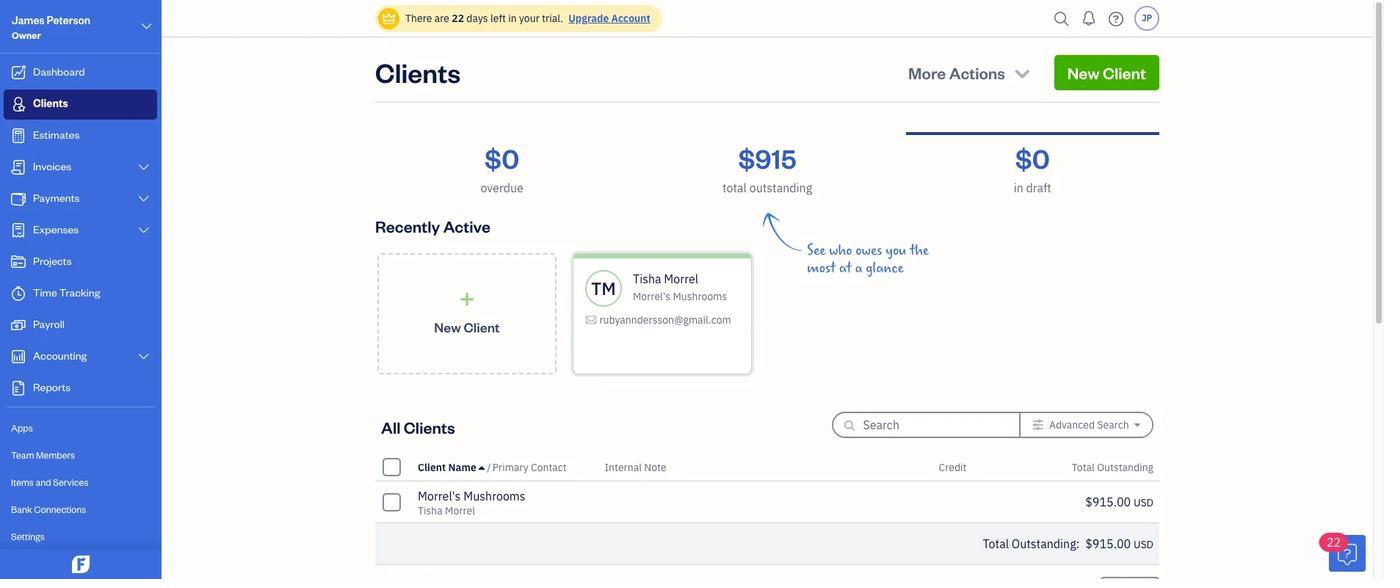 Task type: locate. For each thing, give the bounding box(es) containing it.
peterson
[[47, 13, 90, 27]]

recently
[[375, 216, 440, 237]]

total
[[1072, 461, 1095, 474], [983, 537, 1009, 552]]

chevron large down image inside payments link
[[137, 193, 151, 205]]

morrel up rubyanndersson@gmail.com
[[664, 272, 699, 286]]

morrel's up rubyanndersson@gmail.com
[[633, 290, 671, 303]]

22 button
[[1320, 533, 1366, 572]]

tisha right tm
[[633, 272, 661, 286]]

0 horizontal spatial new client
[[434, 318, 500, 335]]

usd inside "$915.00 usd"
[[1134, 497, 1154, 510]]

$915 total outstanding
[[723, 141, 812, 195]]

client image
[[10, 97, 27, 112]]

rubyanndersson@gmail.com
[[600, 314, 731, 327]]

morrel down name
[[445, 505, 475, 518]]

Search text field
[[863, 414, 996, 437]]

0 vertical spatial total
[[1072, 461, 1095, 474]]

$0 inside $0 overdue
[[485, 141, 520, 176]]

total
[[723, 181, 747, 195]]

who
[[829, 242, 853, 259]]

invoice image
[[10, 160, 27, 175]]

0 vertical spatial morrel's
[[633, 290, 671, 303]]

invoices
[[33, 159, 71, 173]]

client left name
[[418, 461, 446, 474]]

total outstanding link
[[1072, 461, 1154, 474]]

more
[[909, 62, 946, 83]]

$915.00 down total outstanding
[[1086, 495, 1131, 510]]

apps link
[[4, 416, 157, 441]]

james peterson owner
[[12, 13, 90, 41]]

in inside $0 in draft
[[1014, 181, 1024, 195]]

advanced search
[[1050, 419, 1129, 432]]

in left draft
[[1014, 181, 1024, 195]]

report image
[[10, 381, 27, 396]]

tisha
[[633, 272, 661, 286], [418, 505, 443, 518]]

outstanding
[[1098, 461, 1154, 474], [1012, 537, 1076, 552]]

2 $0 from the left
[[1016, 141, 1050, 176]]

usd
[[1134, 497, 1154, 510], [1134, 538, 1154, 552]]

time
[[33, 286, 57, 300]]

0 vertical spatial client
[[1103, 62, 1147, 83]]

usd inside "total outstanding : $915.00 usd"
[[1134, 538, 1154, 552]]

draft
[[1027, 181, 1052, 195]]

usd up 'items per page:' field
[[1134, 538, 1154, 552]]

1 usd from the top
[[1134, 497, 1154, 510]]

new down notifications 'icon'
[[1068, 62, 1100, 83]]

0 horizontal spatial tisha
[[418, 505, 443, 518]]

morrel's inside tisha morrel morrel's mushrooms
[[633, 290, 671, 303]]

usd down total outstanding
[[1134, 497, 1154, 510]]

expense image
[[10, 223, 27, 238]]

bank
[[11, 504, 32, 516]]

1 vertical spatial morrel's
[[418, 489, 461, 504]]

mushrooms down '/'
[[464, 489, 526, 504]]

there are 22 days left in your trial. upgrade account
[[405, 12, 651, 25]]

total outstanding : $915.00 usd
[[983, 537, 1154, 552]]

settings
[[11, 531, 45, 543]]

0 horizontal spatial morrel's
[[418, 489, 461, 504]]

client
[[1103, 62, 1147, 83], [464, 318, 500, 335], [418, 461, 446, 474]]

new client
[[1068, 62, 1147, 83], [434, 318, 500, 335]]

0 horizontal spatial morrel
[[445, 505, 475, 518]]

0 horizontal spatial client
[[418, 461, 446, 474]]

expenses link
[[4, 216, 157, 246]]

new client down go to help image
[[1068, 62, 1147, 83]]

1 vertical spatial 22
[[1327, 535, 1341, 550]]

0 vertical spatial usd
[[1134, 497, 1154, 510]]

$0 up draft
[[1016, 141, 1050, 176]]

1 horizontal spatial mushrooms
[[673, 290, 727, 303]]

left
[[491, 12, 506, 25]]

apps
[[11, 422, 33, 434]]

1 horizontal spatial 22
[[1327, 535, 1341, 550]]

a
[[855, 260, 863, 277]]

team members link
[[4, 443, 157, 469]]

credit link
[[939, 461, 967, 474]]

1 vertical spatial total
[[983, 537, 1009, 552]]

0 vertical spatial new client
[[1068, 62, 1147, 83]]

1 vertical spatial mushrooms
[[464, 489, 526, 504]]

clients down there on the top left of page
[[375, 55, 461, 90]]

tracking
[[59, 286, 100, 300]]

morrel
[[664, 272, 699, 286], [445, 505, 475, 518]]

bank connections link
[[4, 497, 157, 523]]

upgrade
[[569, 12, 609, 25]]

chevron large down image for accounting
[[137, 351, 151, 363]]

there
[[405, 12, 432, 25]]

go to help image
[[1105, 8, 1128, 30]]

search
[[1098, 419, 1129, 432]]

overdue
[[481, 181, 524, 195]]

1 vertical spatial in
[[1014, 181, 1024, 195]]

1 horizontal spatial total
[[1072, 461, 1095, 474]]

jp button
[[1135, 6, 1160, 31]]

0 horizontal spatial new client link
[[378, 253, 557, 375]]

0 horizontal spatial in
[[508, 12, 517, 25]]

clients up estimates
[[33, 96, 68, 110]]

0 horizontal spatial 22
[[452, 12, 464, 25]]

new client down plus 'image' at the left bottom of the page
[[434, 318, 500, 335]]

1 $0 from the left
[[485, 141, 520, 176]]

clients right all
[[404, 417, 455, 437]]

1 horizontal spatial morrel's
[[633, 290, 671, 303]]

0 vertical spatial mushrooms
[[673, 290, 727, 303]]

$915.00 right :
[[1086, 537, 1131, 552]]

$0
[[485, 141, 520, 176], [1016, 141, 1050, 176]]

1 vertical spatial $915.00
[[1086, 537, 1131, 552]]

settings link
[[4, 524, 157, 550]]

1 horizontal spatial outstanding
[[1098, 461, 1154, 474]]

1 horizontal spatial in
[[1014, 181, 1024, 195]]

morrel's
[[633, 290, 671, 303], [418, 489, 461, 504]]

0 horizontal spatial $0
[[485, 141, 520, 176]]

/
[[487, 461, 491, 474]]

client down go to help image
[[1103, 62, 1147, 83]]

in
[[508, 12, 517, 25], [1014, 181, 1024, 195]]

Items per page: field
[[1101, 577, 1160, 580]]

1 horizontal spatial morrel
[[664, 272, 699, 286]]

client name link
[[418, 461, 487, 474]]

envelope image
[[585, 311, 597, 329]]

payments link
[[4, 184, 157, 214]]

mushrooms up rubyanndersson@gmail.com
[[673, 290, 727, 303]]

you
[[886, 242, 907, 259]]

clients link
[[4, 90, 157, 120]]

accounting
[[33, 349, 87, 363]]

1 vertical spatial new
[[434, 318, 461, 335]]

chevrondown image
[[1012, 62, 1033, 83]]

0 vertical spatial $915.00
[[1086, 495, 1131, 510]]

client down plus 'image' at the left bottom of the page
[[464, 318, 500, 335]]

owner
[[12, 29, 41, 41]]

:
[[1076, 537, 1080, 552]]

0 vertical spatial outstanding
[[1098, 461, 1154, 474]]

tisha inside the morrel's mushrooms tisha morrel
[[418, 505, 443, 518]]

2 vertical spatial client
[[418, 461, 446, 474]]

upgrade account link
[[566, 12, 651, 25]]

$0 up the overdue
[[485, 141, 520, 176]]

0 vertical spatial new client link
[[1055, 55, 1160, 90]]

1 vertical spatial client
[[464, 318, 500, 335]]

0 horizontal spatial total
[[983, 537, 1009, 552]]

$0 inside $0 in draft
[[1016, 141, 1050, 176]]

tisha down client name
[[418, 505, 443, 518]]

items and services
[[11, 477, 89, 488]]

new down plus 'image' at the left bottom of the page
[[434, 318, 461, 335]]

in right the "left"
[[508, 12, 517, 25]]

1 vertical spatial morrel
[[445, 505, 475, 518]]

$0 in draft
[[1014, 141, 1052, 195]]

more actions button
[[895, 55, 1046, 90]]

0 vertical spatial morrel
[[664, 272, 699, 286]]

1 vertical spatial new client
[[434, 318, 500, 335]]

1 horizontal spatial $0
[[1016, 141, 1050, 176]]

owes
[[856, 242, 883, 259]]

0 horizontal spatial new
[[434, 318, 461, 335]]

main element
[[0, 0, 209, 580]]

projects
[[33, 254, 72, 268]]

0 horizontal spatial outstanding
[[1012, 537, 1076, 552]]

$915.00
[[1086, 495, 1131, 510], [1086, 537, 1131, 552]]

expenses
[[33, 223, 79, 237]]

chevron large down image for invoices
[[137, 162, 151, 173]]

1 horizontal spatial tisha
[[633, 272, 661, 286]]

chevron large down image for payments
[[137, 193, 151, 205]]

jp
[[1142, 12, 1153, 24]]

and
[[36, 477, 51, 488]]

time tracking link
[[4, 279, 157, 309]]

2 usd from the top
[[1134, 538, 1154, 552]]

project image
[[10, 255, 27, 270]]

1 vertical spatial tisha
[[418, 505, 443, 518]]

$915
[[738, 141, 797, 176]]

1 vertical spatial outstanding
[[1012, 537, 1076, 552]]

james
[[12, 13, 45, 27]]

plus image
[[459, 292, 476, 307]]

1 horizontal spatial new
[[1068, 62, 1100, 83]]

are
[[435, 12, 449, 25]]

0 vertical spatial 22
[[452, 12, 464, 25]]

morrel's mushrooms tisha morrel
[[418, 489, 526, 518]]

morrel's inside the morrel's mushrooms tisha morrel
[[418, 489, 461, 504]]

items and services link
[[4, 470, 157, 496]]

your
[[519, 12, 540, 25]]

tisha morrel morrel's mushrooms
[[633, 272, 727, 303]]

invoices link
[[4, 153, 157, 183]]

primary contact link
[[493, 461, 567, 474]]

0 vertical spatial new
[[1068, 62, 1100, 83]]

timer image
[[10, 286, 27, 301]]

1 vertical spatial usd
[[1134, 538, 1154, 552]]

0 horizontal spatial mushrooms
[[464, 489, 526, 504]]

0 vertical spatial tisha
[[633, 272, 661, 286]]

22
[[452, 12, 464, 25], [1327, 535, 1341, 550]]

1 horizontal spatial new client link
[[1055, 55, 1160, 90]]

chevron large down image
[[140, 18, 154, 35], [137, 162, 151, 173], [137, 193, 151, 205], [137, 351, 151, 363]]

morrel's down client name
[[418, 489, 461, 504]]

accounting link
[[4, 342, 157, 372]]

2 horizontal spatial client
[[1103, 62, 1147, 83]]

payments
[[33, 191, 80, 205]]

clients
[[375, 55, 461, 90], [33, 96, 68, 110], [404, 417, 455, 437]]

1 vertical spatial clients
[[33, 96, 68, 110]]

projects link
[[4, 248, 157, 278]]



Task type: describe. For each thing, give the bounding box(es) containing it.
payroll link
[[4, 311, 157, 341]]

the
[[910, 242, 929, 259]]

clients inside main element
[[33, 96, 68, 110]]

1 $915.00 from the top
[[1086, 495, 1131, 510]]

payroll
[[33, 317, 65, 331]]

at
[[839, 260, 852, 277]]

services
[[53, 477, 89, 488]]

recently active
[[375, 216, 491, 237]]

notifications image
[[1078, 4, 1101, 33]]

team members
[[11, 450, 75, 461]]

caretup image
[[479, 462, 485, 473]]

reports
[[33, 380, 71, 394]]

account
[[612, 12, 651, 25]]

total outstanding
[[1072, 461, 1154, 474]]

2 vertical spatial clients
[[404, 417, 455, 437]]

money image
[[10, 318, 27, 333]]

dashboard
[[33, 65, 85, 79]]

morrel inside tisha morrel morrel's mushrooms
[[664, 272, 699, 286]]

advanced
[[1050, 419, 1095, 432]]

connections
[[34, 504, 86, 516]]

primary
[[493, 461, 529, 474]]

members
[[36, 450, 75, 461]]

bank connections
[[11, 504, 86, 516]]

internal
[[605, 461, 642, 474]]

outstanding for total outstanding
[[1098, 461, 1154, 474]]

estimate image
[[10, 129, 27, 143]]

$0 for $0 in draft
[[1016, 141, 1050, 176]]

all clients
[[381, 417, 455, 437]]

time tracking
[[33, 286, 100, 300]]

actions
[[949, 62, 1006, 83]]

name
[[448, 461, 476, 474]]

resource center badge image
[[1329, 535, 1366, 572]]

payment image
[[10, 192, 27, 206]]

freshbooks image
[[69, 556, 93, 574]]

more actions
[[909, 62, 1006, 83]]

see who owes you the most at a glance
[[807, 242, 929, 277]]

see
[[807, 242, 826, 259]]

dashboard image
[[10, 65, 27, 80]]

settings image
[[1032, 419, 1044, 431]]

0 vertical spatial clients
[[375, 55, 461, 90]]

items
[[11, 477, 34, 488]]

$915.00 usd
[[1086, 495, 1154, 510]]

crown image
[[381, 11, 397, 26]]

estimates link
[[4, 121, 157, 151]]

outstanding
[[750, 181, 812, 195]]

tisha inside tisha morrel morrel's mushrooms
[[633, 272, 661, 286]]

reports link
[[4, 374, 157, 404]]

search image
[[1050, 8, 1074, 30]]

total for total outstanding
[[1072, 461, 1095, 474]]

active
[[443, 216, 491, 237]]

mushrooms inside the morrel's mushrooms tisha morrel
[[464, 489, 526, 504]]

chevron large down image
[[137, 225, 151, 237]]

2 $915.00 from the top
[[1086, 537, 1131, 552]]

primary contact
[[493, 461, 567, 474]]

1 horizontal spatial client
[[464, 318, 500, 335]]

contact
[[531, 461, 567, 474]]

client name
[[418, 461, 476, 474]]

1 horizontal spatial new client
[[1068, 62, 1147, 83]]

1 vertical spatial new client link
[[378, 253, 557, 375]]

estimates
[[33, 128, 80, 142]]

22 inside dropdown button
[[1327, 535, 1341, 550]]

days
[[467, 12, 488, 25]]

trial.
[[542, 12, 563, 25]]

$0 for $0 overdue
[[485, 141, 520, 176]]

note
[[644, 461, 667, 474]]

chart image
[[10, 350, 27, 364]]

total for total outstanding : $915.00 usd
[[983, 537, 1009, 552]]

tm
[[592, 277, 616, 300]]

morrel inside the morrel's mushrooms tisha morrel
[[445, 505, 475, 518]]

caretdown image
[[1135, 419, 1141, 431]]

internal note
[[605, 461, 667, 474]]

0 vertical spatial in
[[508, 12, 517, 25]]

dashboard link
[[4, 58, 157, 88]]

mushrooms inside tisha morrel morrel's mushrooms
[[673, 290, 727, 303]]

$0 overdue
[[481, 141, 524, 195]]

credit
[[939, 461, 967, 474]]

outstanding for total outstanding : $915.00 usd
[[1012, 537, 1076, 552]]

glance
[[866, 260, 904, 277]]

advanced search button
[[1021, 414, 1152, 437]]



Task type: vqa. For each thing, say whether or not it's contained in the screenshot.
right Total
yes



